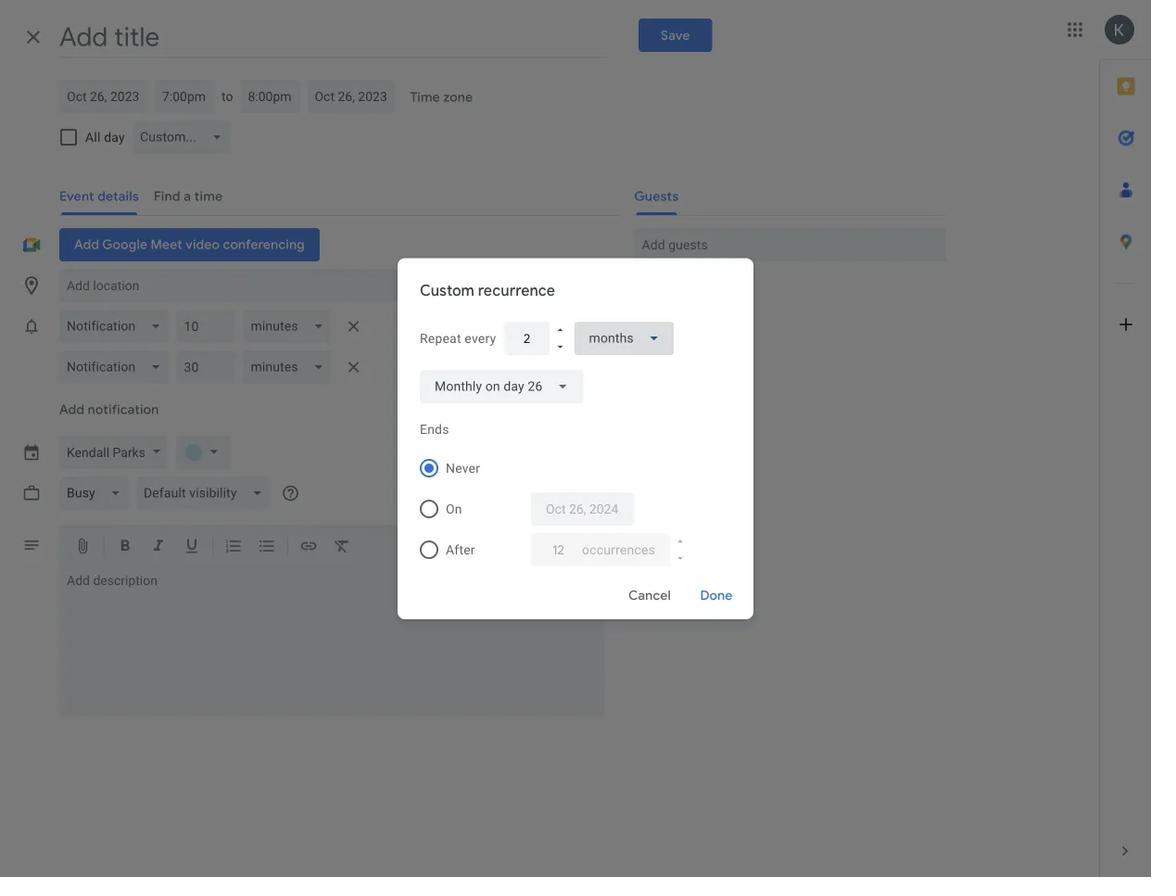 Task type: describe. For each thing, give the bounding box(es) containing it.
time
[[410, 89, 440, 105]]

modify
[[667, 321, 707, 337]]

after
[[446, 542, 475, 557]]

bulleted list image
[[258, 537, 276, 559]]

Occurrence count number field
[[546, 533, 571, 566]]

underline image
[[183, 537, 201, 559]]

bold image
[[116, 537, 134, 559]]

done button
[[687, 573, 747, 617]]

never
[[446, 460, 481, 476]]

repeat
[[420, 330, 462, 346]]

day
[[104, 129, 125, 145]]

time zone button
[[403, 81, 480, 114]]

invite
[[667, 349, 698, 364]]

every
[[465, 330, 496, 346]]

on
[[446, 501, 463, 516]]

Description text field
[[59, 573, 605, 712]]

insert link image
[[300, 537, 318, 559]]

minutes in advance for notification number field for 10 minutes before element
[[184, 310, 229, 343]]

invite others
[[667, 349, 738, 364]]

30 minutes before element
[[59, 347, 369, 388]]

to
[[222, 89, 233, 104]]

Months to repeat number field
[[519, 322, 535, 355]]

zone
[[443, 89, 473, 105]]

add notification button
[[52, 393, 166, 427]]

notification
[[88, 402, 159, 418]]

add notification
[[59, 402, 159, 418]]

all day
[[85, 129, 125, 145]]



Task type: locate. For each thing, give the bounding box(es) containing it.
notifications element
[[59, 306, 369, 388]]

repeat every
[[420, 330, 496, 346]]

minutes in advance for notification number field down 10 minutes before element
[[184, 351, 229, 384]]

Title text field
[[59, 17, 609, 57]]

italic image
[[149, 537, 168, 559]]

numbered list image
[[224, 537, 243, 559]]

all
[[85, 129, 101, 145]]

1 minutes in advance for notification number field from the top
[[184, 310, 229, 343]]

ends
[[420, 421, 449, 437]]

done
[[701, 587, 733, 603]]

save button
[[639, 19, 713, 52]]

remove formatting image
[[333, 537, 351, 559]]

2 minutes in advance for notification number field from the top
[[184, 351, 229, 384]]

modify event
[[667, 321, 741, 337]]

Date on which the recurrence ends text field
[[546, 492, 619, 526]]

option group
[[413, 448, 732, 570]]

10 minutes before element
[[59, 306, 369, 347]]

None field
[[574, 322, 675, 355], [420, 370, 584, 403], [574, 322, 675, 355], [420, 370, 584, 403]]

minutes in advance for notification number field for 30 minutes before element
[[184, 351, 229, 384]]

custom
[[420, 281, 475, 299]]

minutes in advance for notification number field inside 30 minutes before element
[[184, 351, 229, 384]]

save
[[661, 27, 690, 43]]

option group containing never
[[413, 448, 732, 570]]

Minutes in advance for notification number field
[[184, 310, 229, 343], [184, 351, 229, 384]]

cancel button
[[620, 573, 680, 617]]

custom recurrence dialog
[[398, 258, 754, 619]]

tab list
[[1101, 60, 1152, 825]]

event
[[710, 321, 741, 337]]

option group inside custom recurrence dialog
[[413, 448, 732, 570]]

minutes in advance for notification number field inside 10 minutes before element
[[184, 310, 229, 343]]

1 vertical spatial minutes in advance for notification number field
[[184, 351, 229, 384]]

formatting options toolbar
[[59, 525, 605, 570]]

recurrence
[[478, 281, 556, 299]]

custom recurrence
[[420, 281, 556, 299]]

cancel
[[629, 587, 671, 603]]

0 vertical spatial minutes in advance for notification number field
[[184, 310, 229, 343]]

time zone
[[410, 89, 473, 105]]

add
[[59, 402, 85, 418]]

minutes in advance for notification number field up 30 minutes before element
[[184, 310, 229, 343]]

others
[[702, 349, 738, 364]]



Task type: vqa. For each thing, say whether or not it's contained in the screenshot.
April 2 element at top
no



